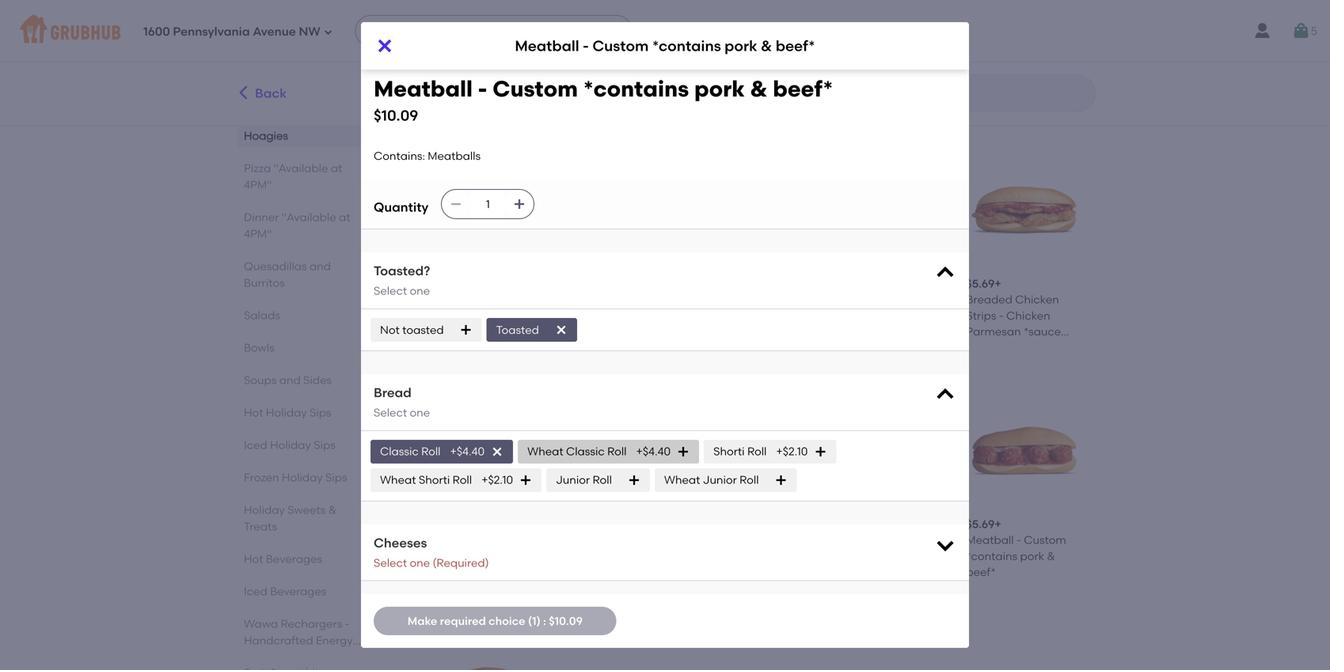 Task type: describe. For each thing, give the bounding box(es) containing it.
frozen
[[244, 471, 279, 485]]

chicken cheesesteak - bbq button
[[824, 0, 954, 106]]

sides
[[303, 374, 332, 387]]

beverages for iced beverages
[[270, 585, 327, 599]]

roll up wheat junior roll at bottom
[[748, 445, 767, 459]]

chicken inside 'breaded chicken strips - buffalo'
[[744, 293, 788, 306]]

contains
[[966, 341, 1013, 355]]

5 button
[[1292, 17, 1318, 45]]

breaded chicken strips - buffalo
[[695, 293, 788, 323]]

one for cheeses
[[410, 557, 430, 570]]

and for quesadillas and burritos
[[310, 260, 331, 273]]

hot holiday sips
[[244, 406, 331, 420]]

buffalo for $5.69
[[974, 68, 1012, 82]]

breaded chicken strips - custom button
[[552, 144, 682, 346]]

soups
[[244, 374, 277, 387]]

breaded chicken strips - buffalo image
[[695, 150, 812, 267]]

quesadillas and burritos tab
[[244, 258, 367, 291]]

quesadillas and burritos
[[244, 260, 331, 290]]

1 junior from the left
[[556, 474, 590, 487]]

quesadillas
[[244, 260, 307, 273]]

cheesesteak - custom image
[[559, 391, 676, 508]]

breaded chicken strips - bbq image
[[831, 150, 947, 267]]

hoagies tab
[[244, 128, 367, 144]]

iced holiday sips
[[244, 439, 336, 452]]

meatball inside $5.69 + meatball - custom *contains pork & beef*
[[966, 534, 1014, 547]]

pork inside 'meatball - custom *contains pork & beef* $10.09'
[[694, 76, 745, 102]]

avenue
[[253, 25, 296, 39]]

$5.69 + for cheesesteak - marinara image
[[831, 518, 866, 531]]

magnifying glass icon image
[[829, 84, 848, 103]]

1600 pennsylvania avenue nw
[[143, 25, 320, 39]]

soups and sides
[[244, 374, 332, 387]]

(contains
[[279, 651, 332, 664]]

back button
[[234, 74, 288, 112]]

custom inside 'meatball - custom *contains pork & beef* $10.09'
[[493, 76, 578, 102]]

$5.69 chicken cheesesteak - buffalo
[[966, 36, 1083, 82]]

$5.69 + meatball - custom *contains pork & beef*
[[966, 518, 1067, 579]]

strips for breaded chicken strips - bbq
[[831, 309, 861, 323]]

at for dinner "available at 4pm"
[[339, 211, 350, 224]]

required
[[440, 615, 486, 628]]

+ inside $5.69 + breaded chicken strips - southern honey hot
[[451, 518, 458, 531]]

cheesesteak inside '$5.69 + chicken cheesesteak - marinara'
[[741, 52, 811, 66]]

roll up $5.69 + breaded chicken strips - southern honey hot
[[453, 474, 472, 487]]

dinner "available at 4pm" tab
[[244, 209, 367, 242]]

cheesesteak inside the chicken cheesesteak - bbq
[[877, 52, 947, 66]]

roll down the shorti roll
[[740, 474, 759, 487]]

choice
[[489, 615, 525, 628]]

chicken cheesesteak - chipotle image
[[423, 150, 540, 267]]

:
[[543, 615, 546, 628]]

cheesesteak - marinara image
[[831, 391, 947, 508]]

southern
[[463, 550, 512, 563]]

Input item quantity number field
[[471, 190, 505, 219]]

hot hoagies - meatball parmesan *contains pork & beef* image
[[423, 632, 540, 671]]

1 vertical spatial shorti
[[419, 474, 450, 487]]

1 classic from the left
[[380, 445, 419, 459]]

meatball - custom *contains pork & beef* image
[[966, 391, 1083, 508]]

chicken inside $5.69 chicken cheesesteak - chipotle
[[423, 293, 467, 306]]

- inside $5.69 + chicken cheesesteak - custom
[[559, 68, 564, 82]]

make required choice (1) : $10.09
[[408, 615, 583, 628]]

hot for hot beverages
[[244, 553, 263, 566]]

hoagies inside cold hoagies and sandwiches - veggie honey smoked turkey
[[451, 52, 496, 66]]

meatball for meatball - custom *contains pork & beef* $10.09
[[374, 76, 473, 102]]

hot for hot holiday sips
[[244, 406, 263, 420]]

$5.69 + chicken cheesesteak - marinara
[[695, 36, 811, 82]]

classic roll
[[380, 445, 441, 459]]

$5.69 for chicken cheesesteak - buffalo
[[966, 36, 995, 50]]

cheeses select one (required)
[[374, 536, 489, 570]]

marinara
[[702, 68, 751, 82]]

salads tab
[[244, 307, 367, 324]]

svg image inside 5 button
[[1292, 21, 1311, 40]]

cheesesteak inside $5.69 chicken cheesesteak - chipotle
[[470, 293, 539, 306]]

double meat cold hoagies and sandwiches - turkey & ham image
[[695, 632, 812, 671]]

- inside $5.69 + meatball - custom *contains pork & beef*
[[1017, 534, 1022, 547]]

breaded for custom
[[559, 293, 605, 306]]

- inside 'meatball - custom *contains pork & beef* $10.09'
[[478, 76, 487, 102]]

+ inside '$5.69 + chicken cheesesteak - marinara'
[[723, 36, 730, 50]]

salads
[[244, 309, 280, 322]]

soups and sides tab
[[244, 372, 367, 389]]

toasted? select one
[[374, 263, 430, 298]]

roll up "junior roll" at bottom left
[[607, 445, 627, 459]]

sweets
[[288, 504, 326, 517]]

chicken cheesesteak - buffalo image
[[966, 0, 1083, 26]]

breaded for buffalo
[[695, 293, 741, 306]]

select for cheeses
[[374, 557, 407, 570]]

breaded chicken strips - custom image
[[559, 150, 676, 267]]

& inside $5.69 + breaded chicken strips - chicken parmesan *sauce contains pork & beef*
[[1042, 341, 1051, 355]]

wheat junior roll
[[664, 474, 759, 487]]

- inside '$5.69 + chicken cheesesteak - marinara'
[[695, 68, 699, 82]]

shorti roll
[[714, 445, 767, 459]]

pennsylvania
[[173, 25, 250, 39]]

2 junior from the left
[[703, 474, 737, 487]]

contains:
[[374, 149, 425, 163]]

junior roll
[[556, 474, 612, 487]]

sips for iced holiday sips
[[314, 439, 336, 452]]

holiday for hot
[[266, 406, 307, 420]]

& inside $5.69 + meatball - custom *contains pork & beef*
[[1047, 550, 1056, 563]]

back
[[255, 86, 287, 101]]

breaded chicken strips - bbq button
[[824, 144, 954, 346]]

1600
[[143, 25, 170, 39]]

1 vertical spatial $10.09
[[549, 615, 583, 628]]

custom inside $5.69 + meatball - custom *contains pork & beef*
[[1024, 534, 1067, 547]]

turkey
[[423, 100, 457, 114]]

4pm" for pizza "available at 4pm"
[[244, 178, 272, 192]]

chicken inside $5.69 + breaded chicken strips - southern honey hot
[[472, 534, 516, 547]]

burritos
[[244, 276, 285, 290]]

rechargers
[[281, 618, 342, 631]]

hot beverages
[[244, 553, 322, 566]]

cheeses
[[374, 536, 427, 551]]

frozen holiday sips
[[244, 471, 347, 485]]

$5.69 for meatball - custom *contains pork & beef*
[[966, 518, 995, 531]]

drinks
[[244, 651, 277, 664]]

double meat cold hoagies and sandwiches - custom italian image
[[831, 632, 947, 671]]

*sauce
[[1024, 325, 1061, 339]]

toasted
[[496, 323, 539, 337]]

wheat for wheat shorti roll
[[380, 474, 416, 487]]

chicken inside the chicken cheesesteak - bbq
[[831, 52, 875, 66]]

cold hoagies and sandwiches - veggie honey smoked turkey
[[423, 52, 535, 114]]

dinner
[[244, 211, 279, 224]]

nw
[[299, 25, 320, 39]]

(required)
[[433, 557, 489, 570]]

energy
[[316, 634, 353, 648]]

pizza "available at 4pm" tab
[[244, 160, 367, 193]]

iced holiday sips tab
[[244, 437, 367, 454]]

cold
[[423, 52, 449, 66]]

breaded chicken strips - buffalo button
[[688, 144, 818, 346]]

honey inside $5.69 + breaded chicken strips - southern honey hot
[[423, 566, 457, 579]]

wheat for wheat classic roll
[[528, 445, 564, 459]]

beef* inside $5.69 + breaded chicken strips - chicken parmesan *sauce contains pork & beef*
[[1053, 341, 1083, 355]]

+ inside $5.69 + breaded chicken strips - chicken parmesan *sauce contains pork & beef*
[[995, 277, 1002, 291]]

5
[[1311, 24, 1318, 37]]

hot beverages tab
[[244, 551, 367, 568]]

breaded chicken strips - southern honey hot image
[[423, 391, 540, 508]]

chipotle
[[430, 309, 476, 323]]

- inside $5.69 + breaded chicken strips - chicken parmesan *sauce contains pork & beef*
[[999, 309, 1004, 323]]

dinner "available at 4pm"
[[244, 211, 350, 241]]

chicken cheesesteak - bbq
[[831, 52, 947, 82]]

chicken inside 'breaded chicken strips - custom'
[[608, 293, 652, 306]]

iced beverages
[[244, 585, 327, 599]]

bread select one
[[374, 385, 430, 420]]

4pm" for dinner "available at 4pm"
[[244, 227, 272, 241]]



Task type: vqa. For each thing, say whether or not it's contained in the screenshot.
Custom
yes



Task type: locate. For each thing, give the bounding box(es) containing it.
sips inside iced holiday sips tab
[[314, 439, 336, 452]]

"available
[[274, 162, 328, 175], [282, 211, 336, 224]]

2 classic from the left
[[566, 445, 605, 459]]

- inside cold hoagies and sandwiches - veggie honey smoked turkey
[[490, 68, 495, 82]]

holiday down iced holiday sips tab
[[282, 471, 323, 485]]

& inside 'meatball - custom *contains pork & beef* $10.09'
[[750, 76, 768, 102]]

roll up wheat shorti roll on the bottom of page
[[421, 445, 441, 459]]

+$4.40 for wheat classic roll
[[636, 445, 671, 459]]

iced up frozen
[[244, 439, 267, 452]]

wheat for wheat junior roll
[[664, 474, 700, 487]]

$5.69 for chicken cheesesteak - chipotle
[[423, 277, 451, 291]]

pizza
[[244, 162, 271, 175]]

"available inside dinner "available at 4pm"
[[282, 211, 336, 224]]

+$2.10 for shorti roll
[[776, 445, 808, 459]]

1 4pm" from the top
[[244, 178, 272, 192]]

holiday for iced
[[270, 439, 311, 452]]

hot down southern
[[460, 566, 479, 579]]

$10.09 inside 'meatball - custom *contains pork & beef* $10.09'
[[374, 107, 418, 125]]

3 $5.69 + from the left
[[831, 518, 866, 531]]

cheesesteak down chicken cheesesteak - marinara image
[[741, 52, 811, 66]]

1 +$4.40 from the left
[[450, 445, 485, 459]]

0 horizontal spatial classic
[[380, 445, 419, 459]]

1 horizontal spatial bbq
[[871, 309, 894, 323]]

beverages down hot beverages tab
[[270, 585, 327, 599]]

sips for hot holiday sips
[[310, 406, 331, 420]]

one down cheeses
[[410, 557, 430, 570]]

1 horizontal spatial $5.69 +
[[695, 518, 730, 531]]

buffalo inside $5.69 chicken cheesesteak - buffalo
[[974, 68, 1012, 82]]

sips inside "frozen holiday sips" tab
[[326, 471, 347, 485]]

$5.69 + for cheesesteak - custom image
[[559, 518, 594, 531]]

iced for iced holiday sips
[[244, 439, 267, 452]]

one for toasted?
[[410, 284, 430, 298]]

hot down treats
[[244, 553, 263, 566]]

sips down sides
[[310, 406, 331, 420]]

- inside the chicken cheesesteak - bbq
[[831, 68, 835, 82]]

select
[[374, 284, 407, 298], [374, 406, 407, 420], [374, 557, 407, 570]]

1 horizontal spatial buffalo
[[974, 68, 1012, 82]]

svg image
[[1292, 21, 1311, 40], [324, 27, 333, 37], [375, 36, 394, 55], [513, 198, 526, 211], [555, 324, 568, 337], [491, 446, 504, 458], [677, 446, 690, 458], [520, 474, 532, 487], [775, 474, 788, 487]]

cheesesteak down chicken cheesesteak - buffalo image on the top right of page
[[1013, 52, 1083, 66]]

"available down hoagies tab
[[274, 162, 328, 175]]

1 vertical spatial honey
[[423, 566, 457, 579]]

cold hoagies and sandwiches - veggie honey smoked turkey button
[[417, 0, 546, 114]]

one down bread
[[410, 406, 430, 420]]

holiday sweets & treats
[[244, 504, 337, 534]]

+ inside $5.69 + chicken cheesesteak - custom
[[587, 36, 594, 50]]

one for bread
[[410, 406, 430, 420]]

custom inside $5.69 + chicken cheesesteak - custom
[[566, 68, 609, 82]]

pork inside $5.69 + breaded chicken strips - chicken parmesan *sauce contains pork & beef*
[[1016, 341, 1040, 355]]

bbq inside breaded chicken strips - bbq
[[871, 309, 894, 323]]

cheesesteak
[[605, 52, 675, 66], [741, 52, 811, 66], [877, 52, 947, 66], [1013, 52, 1083, 66], [470, 293, 539, 306]]

$5.69 for chicken cheesesteak - marinara
[[695, 36, 723, 50]]

breaded
[[559, 293, 605, 306], [695, 293, 741, 306], [831, 293, 877, 306], [966, 293, 1013, 306], [423, 534, 469, 547]]

and down dinner "available at 4pm" "tab"
[[310, 260, 331, 273]]

$5.69 for breaded chicken strips - chicken parmesan *sauce contains pork & beef*
[[966, 277, 995, 291]]

strips inside breaded chicken strips - bbq
[[831, 309, 861, 323]]

iced
[[244, 439, 267, 452], [244, 585, 267, 599]]

frozen holiday sips tab
[[244, 470, 367, 486]]

$5.69 inside $5.69 + meatball - custom *contains pork & beef*
[[966, 518, 995, 531]]

0 horizontal spatial meatball
[[374, 76, 473, 102]]

1 vertical spatial beverages
[[270, 585, 327, 599]]

0 horizontal spatial shorti
[[419, 474, 450, 487]]

bbq inside the chicken cheesesteak - bbq
[[838, 68, 862, 82]]

& inside holiday sweets & treats
[[328, 504, 337, 517]]

0 vertical spatial buffalo
[[974, 68, 1012, 82]]

$10.09 up "contains:"
[[374, 107, 418, 125]]

iced up 'wawa'
[[244, 585, 267, 599]]

*contains
[[652, 37, 721, 55], [583, 76, 689, 102], [966, 550, 1018, 563]]

select inside cheeses select one (required)
[[374, 557, 407, 570]]

0 horizontal spatial wheat
[[380, 474, 416, 487]]

0 vertical spatial beverages
[[266, 553, 322, 566]]

0 vertical spatial $10.09
[[374, 107, 418, 125]]

$5.69 + chicken cheesesteak - custom
[[559, 36, 675, 82]]

1 horizontal spatial +$4.40
[[636, 445, 671, 459]]

custom inside 'breaded chicken strips - custom'
[[599, 309, 641, 323]]

iced for iced beverages
[[244, 585, 267, 599]]

beef* inside $5.69 + meatball - custom *contains pork & beef*
[[966, 566, 996, 579]]

1 vertical spatial +$2.10
[[482, 474, 513, 487]]

bowls tab
[[244, 340, 367, 356]]

2 vertical spatial meatball
[[966, 534, 1014, 547]]

0 horizontal spatial and
[[279, 374, 301, 387]]

iced beverages tab
[[244, 584, 367, 600]]

honey down cheeses
[[423, 566, 457, 579]]

0 vertical spatial meatball
[[515, 37, 579, 55]]

toasted?
[[374, 263, 430, 279]]

and inside cold hoagies and sandwiches - veggie honey smoked turkey
[[498, 52, 520, 66]]

sips
[[310, 406, 331, 420], [314, 439, 336, 452], [326, 471, 347, 485]]

iced inside tab
[[244, 439, 267, 452]]

0 horizontal spatial buffalo
[[735, 309, 773, 323]]

cheesesteak - bbq image
[[695, 391, 812, 508]]

buffalo inside 'breaded chicken strips - buffalo'
[[735, 309, 773, 323]]

- inside breaded chicken strips - bbq
[[863, 309, 868, 323]]

holiday inside iced holiday sips tab
[[270, 439, 311, 452]]

4pm" inside dinner "available at 4pm"
[[244, 227, 272, 241]]

beverages for hot beverages
[[266, 553, 322, 566]]

hot holiday sips tab
[[244, 405, 367, 421]]

iced inside tab
[[244, 585, 267, 599]]

sips up 'sweets'
[[326, 471, 347, 485]]

holiday down the hot holiday sips
[[270, 439, 311, 452]]

one inside bread select one
[[410, 406, 430, 420]]

2 one from the top
[[410, 406, 430, 420]]

pork inside $5.69 + meatball - custom *contains pork & beef*
[[1020, 550, 1045, 563]]

$10.09 right :
[[549, 615, 583, 628]]

select inside bread select one
[[374, 406, 407, 420]]

sandwiches
[[423, 68, 488, 82]]

meatball inside 'meatball - custom *contains pork & beef* $10.09'
[[374, 76, 473, 102]]

1 vertical spatial buffalo
[[735, 309, 773, 323]]

1 one from the top
[[410, 284, 430, 298]]

"available for pizza
[[274, 162, 328, 175]]

cheesesteak inside $5.69 chicken cheesesteak - buffalo
[[1013, 52, 1083, 66]]

at down hoagies tab
[[331, 162, 342, 175]]

2 4pm" from the top
[[244, 227, 272, 241]]

breaded chicken strips - custom
[[559, 293, 652, 323]]

holiday for frozen
[[282, 471, 323, 485]]

2 vertical spatial select
[[374, 557, 407, 570]]

not toasted
[[380, 323, 444, 337]]

hot inside $5.69 + breaded chicken strips - southern honey hot
[[460, 566, 479, 579]]

+$4.40 for classic roll
[[450, 445, 485, 459]]

and inside tab
[[279, 374, 301, 387]]

smoked
[[460, 84, 504, 98]]

select down toasted?
[[374, 284, 407, 298]]

wheat
[[528, 445, 564, 459], [380, 474, 416, 487], [664, 474, 700, 487]]

(1)
[[528, 615, 541, 628]]

at
[[331, 162, 342, 175], [339, 211, 350, 224]]

quantity
[[374, 200, 429, 215]]

meatball - custom *contains pork & beef*
[[515, 37, 815, 55]]

classic up "junior roll" at bottom left
[[566, 445, 605, 459]]

strips inside $5.69 + breaded chicken strips - chicken parmesan *sauce contains pork & beef*
[[966, 309, 997, 323]]

0 vertical spatial shorti
[[714, 445, 745, 459]]

chicken inside $5.69 + chicken cheesesteak - custom
[[559, 52, 603, 66]]

4pm"
[[244, 178, 272, 192], [244, 227, 272, 241]]

+$4.40 up wheat junior roll at bottom
[[636, 445, 671, 459]]

beef*
[[776, 37, 815, 55], [773, 76, 834, 102], [1053, 341, 1083, 355], [966, 566, 996, 579]]

junior down the wheat classic roll
[[556, 474, 590, 487]]

select inside the 'toasted? select one'
[[374, 284, 407, 298]]

classic
[[380, 445, 419, 459], [566, 445, 605, 459]]

3 select from the top
[[374, 557, 407, 570]]

select down cheeses
[[374, 557, 407, 570]]

hot inside hot holiday sips "tab"
[[244, 406, 263, 420]]

breaded for bbq
[[831, 293, 877, 306]]

- inside 'breaded chicken strips - custom'
[[592, 309, 596, 323]]

breaded chicken strips - bbq
[[831, 293, 924, 323]]

$5.69 for chicken cheesesteak - custom
[[559, 36, 587, 50]]

"available inside pizza "available at 4pm"
[[274, 162, 328, 175]]

0 vertical spatial one
[[410, 284, 430, 298]]

meatball
[[515, 37, 579, 55], [374, 76, 473, 102], [966, 534, 1014, 547]]

+$2.10 right wheat shorti roll on the bottom of page
[[482, 474, 513, 487]]

breaded inside $5.69 + breaded chicken strips - southern honey hot
[[423, 534, 469, 547]]

cheesesteak down chicken cheesesteak - custom image
[[605, 52, 675, 66]]

strips inside $5.69 + breaded chicken strips - southern honey hot
[[423, 550, 453, 563]]

breaded chicken strips - chicken parmesan *sauce contains pork & beef* image
[[966, 150, 1083, 267]]

2 horizontal spatial wheat
[[664, 474, 700, 487]]

2 vertical spatial *contains
[[966, 550, 1018, 563]]

meatball for meatball - custom *contains pork & beef*
[[515, 37, 579, 55]]

wawa
[[244, 618, 278, 631]]

4pm" down pizza
[[244, 178, 272, 192]]

2 horizontal spatial meatball
[[966, 534, 1014, 547]]

and left sides
[[279, 374, 301, 387]]

wawa rechargers - handcrafted energy drinks (contains caffeine) tab
[[244, 616, 367, 671]]

wheat shorti roll
[[380, 474, 472, 487]]

$5.69 + for cheesesteak - bbq image
[[695, 518, 730, 531]]

0 vertical spatial "available
[[274, 162, 328, 175]]

0 vertical spatial and
[[498, 52, 520, 66]]

cheesesteak down chicken cheesesteak - bbq "image"
[[877, 52, 947, 66]]

0 vertical spatial *contains
[[652, 37, 721, 55]]

strips inside 'breaded chicken strips - custom'
[[559, 309, 589, 323]]

one down toasted?
[[410, 284, 430, 298]]

4pm" inside pizza "available at 4pm"
[[244, 178, 272, 192]]

1 vertical spatial bbq
[[871, 309, 894, 323]]

at down pizza "available at 4pm" tab
[[339, 211, 350, 224]]

1 vertical spatial iced
[[244, 585, 267, 599]]

+$2.10 for wheat shorti roll
[[482, 474, 513, 487]]

hoagies inside tab
[[244, 129, 288, 143]]

1 vertical spatial hoagies
[[244, 129, 288, 143]]

strips for breaded chicken strips - custom
[[559, 309, 589, 323]]

$5.69 inside $5.69 + breaded chicken strips - southern honey hot
[[423, 518, 451, 531]]

2 iced from the top
[[244, 585, 267, 599]]

and up veggie
[[498, 52, 520, 66]]

0 horizontal spatial +$2.10
[[482, 474, 513, 487]]

*contains inside $5.69 + meatball - custom *contains pork & beef*
[[966, 550, 1018, 563]]

at inside dinner "available at 4pm"
[[339, 211, 350, 224]]

1 honey from the top
[[423, 84, 457, 98]]

1 horizontal spatial meatball
[[515, 37, 579, 55]]

$5.69 inside $5.69 + chicken cheesesteak - custom
[[559, 36, 587, 50]]

1 $5.69 + from the left
[[559, 518, 594, 531]]

chicken inside breaded chicken strips - bbq
[[880, 293, 924, 306]]

beverages inside tab
[[266, 553, 322, 566]]

junior
[[556, 474, 590, 487], [703, 474, 737, 487]]

0 vertical spatial sips
[[310, 406, 331, 420]]

1 vertical spatial "available
[[282, 211, 336, 224]]

+$4.40 up wheat shorti roll on the bottom of page
[[450, 445, 485, 459]]

1 vertical spatial sips
[[314, 439, 336, 452]]

meatball - custom *contains pork & beef* $10.09
[[374, 76, 834, 125]]

breaded inside breaded chicken strips - bbq
[[831, 293, 877, 306]]

+$2.10 right the shorti roll
[[776, 445, 808, 459]]

0 horizontal spatial $10.09
[[374, 107, 418, 125]]

bread
[[374, 385, 412, 401]]

caffeine)
[[244, 668, 294, 671]]

0 vertical spatial iced
[[244, 439, 267, 452]]

2 select from the top
[[374, 406, 407, 420]]

0 horizontal spatial bbq
[[838, 68, 862, 82]]

*contains inside 'meatball - custom *contains pork & beef* $10.09'
[[583, 76, 689, 102]]

holiday inside holiday sweets & treats
[[244, 504, 285, 517]]

1 horizontal spatial hoagies
[[451, 52, 496, 66]]

1 horizontal spatial classic
[[566, 445, 605, 459]]

1 horizontal spatial and
[[310, 260, 331, 273]]

honey up turkey
[[423, 84, 457, 98]]

parmesan
[[966, 325, 1021, 339]]

custom
[[593, 37, 649, 55], [566, 68, 609, 82], [493, 76, 578, 102], [599, 309, 641, 323], [1024, 534, 1067, 547]]

at inside pizza "available at 4pm"
[[331, 162, 342, 175]]

2 vertical spatial one
[[410, 557, 430, 570]]

*contains for meatball - custom *contains pork & beef* $10.09
[[583, 76, 689, 102]]

shorti up wheat junior roll at bottom
[[714, 445, 745, 459]]

wawa rechargers - handcrafted energy drinks (contains caffeine)
[[244, 618, 353, 671]]

svg image
[[450, 198, 463, 211], [934, 262, 957, 284], [460, 324, 472, 337], [934, 384, 957, 406], [814, 446, 827, 458], [628, 474, 641, 487], [934, 534, 957, 557]]

tab
[[244, 665, 367, 671]]

2 honey from the top
[[423, 566, 457, 579]]

one inside cheeses select one (required)
[[410, 557, 430, 570]]

honey
[[423, 84, 457, 98], [423, 566, 457, 579]]

and for soups and sides
[[279, 374, 301, 387]]

cheesesteak up 'toasted'
[[470, 293, 539, 306]]

honey inside cold hoagies and sandwiches - veggie honey smoked turkey
[[423, 84, 457, 98]]

$5.69 for breaded chicken strips - southern honey hot
[[423, 518, 451, 531]]

2 horizontal spatial $5.69 +
[[831, 518, 866, 531]]

- inside $5.69 chicken cheesesteak - buffalo
[[966, 68, 971, 82]]

hot inside hot beverages tab
[[244, 553, 263, 566]]

0 vertical spatial bbq
[[838, 68, 862, 82]]

1 vertical spatial *contains
[[583, 76, 689, 102]]

cold hoagies and sandwiches - veggie honey smoked turkey image
[[423, 0, 540, 26]]

0 horizontal spatial hoagies
[[244, 129, 288, 143]]

2 horizontal spatial and
[[498, 52, 520, 66]]

$5.69 inside $5.69 + breaded chicken strips - chicken parmesan *sauce contains pork & beef*
[[966, 277, 995, 291]]

+ inside $5.69 + meatball - custom *contains pork & beef*
[[995, 518, 1002, 531]]

select for bread
[[374, 406, 407, 420]]

2 +$4.40 from the left
[[636, 445, 671, 459]]

$5.69 inside $5.69 chicken cheesesteak - chipotle
[[423, 277, 451, 291]]

toasted
[[402, 323, 444, 337]]

1 select from the top
[[374, 284, 407, 298]]

handcrafted
[[244, 634, 313, 648]]

meatballs
[[428, 149, 481, 163]]

not
[[380, 323, 400, 337]]

select for toasted?
[[374, 284, 407, 298]]

hoagies
[[451, 52, 496, 66], [244, 129, 288, 143]]

1 horizontal spatial wheat
[[528, 445, 564, 459]]

strips
[[559, 309, 589, 323], [695, 309, 725, 323], [831, 309, 861, 323], [966, 309, 997, 323], [423, 550, 453, 563]]

1 vertical spatial select
[[374, 406, 407, 420]]

pork
[[725, 37, 758, 55], [694, 76, 745, 102], [1016, 341, 1040, 355], [1020, 550, 1045, 563]]

*contains for meatball - custom *contains pork & beef*
[[652, 37, 721, 55]]

beverages inside tab
[[270, 585, 327, 599]]

- inside 'breaded chicken strips - buffalo'
[[727, 309, 732, 323]]

at for pizza "available at 4pm"
[[331, 162, 342, 175]]

sips down hot holiday sips "tab"
[[314, 439, 336, 452]]

hoagies up sandwiches
[[451, 52, 496, 66]]

- inside wawa rechargers - handcrafted energy drinks (contains caffeine)
[[345, 618, 350, 631]]

0 vertical spatial at
[[331, 162, 342, 175]]

contains: meatballs
[[374, 149, 481, 163]]

chicken cheesesteak - bbq image
[[831, 0, 947, 26]]

1 vertical spatial meatball
[[374, 76, 473, 102]]

holiday inside hot holiday sips "tab"
[[266, 406, 307, 420]]

junior down the shorti roll
[[703, 474, 737, 487]]

select down bread
[[374, 406, 407, 420]]

and
[[498, 52, 520, 66], [310, 260, 331, 273], [279, 374, 301, 387]]

0 vertical spatial honey
[[423, 84, 457, 98]]

1 vertical spatial at
[[339, 211, 350, 224]]

0 vertical spatial select
[[374, 284, 407, 298]]

strips for breaded chicken strips - buffalo
[[695, 309, 725, 323]]

0 vertical spatial hoagies
[[451, 52, 496, 66]]

hot hoagies - pepperoni marinara *sauce contains pork & beef* image
[[559, 632, 676, 671]]

holiday inside "frozen holiday sips" tab
[[282, 471, 323, 485]]

0 horizontal spatial junior
[[556, 474, 590, 487]]

cheesesteak inside $5.69 + chicken cheesesteak - custom
[[605, 52, 675, 66]]

one
[[410, 284, 430, 298], [410, 406, 430, 420], [410, 557, 430, 570]]

0 vertical spatial +$2.10
[[776, 445, 808, 459]]

main navigation navigation
[[0, 0, 1330, 62]]

1 horizontal spatial shorti
[[714, 445, 745, 459]]

0 horizontal spatial +$4.40
[[450, 445, 485, 459]]

holiday sweets & treats tab
[[244, 502, 367, 535]]

1 vertical spatial and
[[310, 260, 331, 273]]

$5.69 + breaded chicken strips - southern honey hot
[[423, 518, 516, 579]]

chicken cheesesteak - marinara image
[[695, 0, 812, 26]]

breaded inside 'breaded chicken strips - custom'
[[559, 293, 605, 306]]

treats
[[244, 520, 277, 534]]

+$2.10
[[776, 445, 808, 459], [482, 474, 513, 487]]

"available for dinner
[[282, 211, 336, 224]]

1 iced from the top
[[244, 439, 267, 452]]

2 vertical spatial sips
[[326, 471, 347, 485]]

wheat classic roll
[[528, 445, 627, 459]]

buffalo
[[974, 68, 1012, 82], [735, 309, 773, 323]]

2 $5.69 + from the left
[[695, 518, 730, 531]]

3 one from the top
[[410, 557, 430, 570]]

chicken inside $5.69 chicken cheesesteak - buffalo
[[966, 52, 1010, 66]]

sips for frozen holiday sips
[[326, 471, 347, 485]]

shorti
[[714, 445, 745, 459], [419, 474, 450, 487]]

1 vertical spatial 4pm"
[[244, 227, 272, 241]]

beverages up iced beverages
[[266, 553, 322, 566]]

"available down pizza "available at 4pm" tab
[[282, 211, 336, 224]]

1 horizontal spatial +$2.10
[[776, 445, 808, 459]]

- inside $5.69 chicken cheesesteak - chipotle
[[423, 309, 428, 323]]

- inside $5.69 + breaded chicken strips - southern honey hot
[[456, 550, 460, 563]]

chicken inside '$5.69 + chicken cheesesteak - marinara'
[[695, 52, 739, 66]]

veggie
[[498, 68, 535, 82]]

roll down the wheat classic roll
[[593, 474, 612, 487]]

shorti down classic roll
[[419, 474, 450, 487]]

0 vertical spatial 4pm"
[[244, 178, 272, 192]]

holiday up treats
[[244, 504, 285, 517]]

$5.69
[[559, 36, 587, 50], [695, 36, 723, 50], [966, 36, 995, 50], [423, 277, 451, 291], [966, 277, 995, 291], [423, 518, 451, 531], [559, 518, 587, 531], [695, 518, 723, 531], [831, 518, 859, 531], [966, 518, 995, 531]]

1 vertical spatial one
[[410, 406, 430, 420]]

beef* inside 'meatball - custom *contains pork & beef* $10.09'
[[773, 76, 834, 102]]

breaded inside $5.69 + breaded chicken strips - chicken parmesan *sauce contains pork & beef*
[[966, 293, 1013, 306]]

classic up wheat shorti roll on the bottom of page
[[380, 445, 419, 459]]

hot down soups
[[244, 406, 263, 420]]

1 horizontal spatial junior
[[703, 474, 737, 487]]

caret left icon image
[[235, 85, 252, 101]]

holiday down soups and sides
[[266, 406, 307, 420]]

holiday
[[266, 406, 307, 420], [270, 439, 311, 452], [282, 471, 323, 485], [244, 504, 285, 517]]

one inside the 'toasted? select one'
[[410, 284, 430, 298]]

$5.69 + breaded chicken strips - chicken parmesan *sauce contains pork & beef*
[[966, 277, 1083, 355]]

bowls
[[244, 341, 275, 355]]

$5.69 chicken cheesesteak - chipotle
[[423, 277, 539, 323]]

chicken cheesesteak - custom image
[[559, 0, 676, 26]]

make
[[408, 615, 437, 628]]

2 vertical spatial and
[[279, 374, 301, 387]]

1 horizontal spatial $10.09
[[549, 615, 583, 628]]

double meat cold hoagies and sandwiches - custom image
[[966, 632, 1083, 671]]

buffalo for breaded
[[735, 309, 773, 323]]

pizza "available at 4pm"
[[244, 162, 342, 192]]

$5.69 inside $5.69 chicken cheesesteak - buffalo
[[966, 36, 995, 50]]

0 horizontal spatial $5.69 +
[[559, 518, 594, 531]]

hoagies up pizza
[[244, 129, 288, 143]]

$10.09
[[374, 107, 418, 125], [549, 615, 583, 628]]

4pm" down dinner
[[244, 227, 272, 241]]



